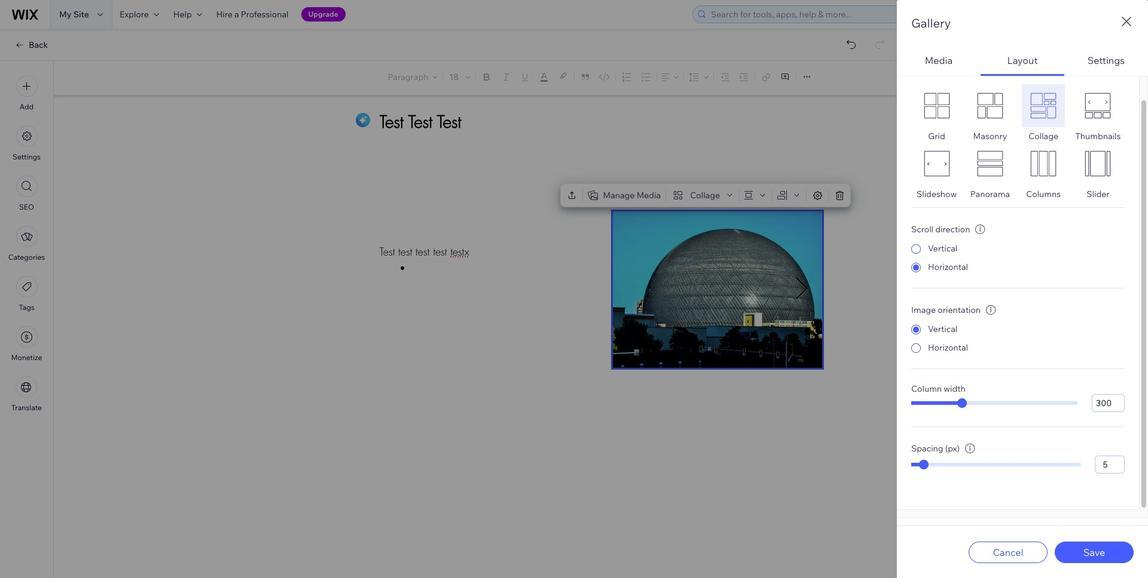 Task type: locate. For each thing, give the bounding box(es) containing it.
None range field
[[911, 402, 1078, 405], [911, 464, 1081, 467], [911, 402, 1078, 405], [911, 464, 1081, 467]]

list box containing grid
[[911, 84, 1125, 200]]

upgrade
[[308, 10, 338, 19]]

0 vertical spatial a
[[234, 9, 239, 20]]

settings up notes "button"
[[1088, 54, 1125, 66]]

tab list containing media
[[897, 46, 1148, 519]]

horizontal down direction
[[928, 262, 968, 273]]

scroll
[[911, 224, 934, 235]]

media
[[925, 54, 953, 66], [637, 190, 661, 201]]

my site
[[59, 9, 89, 20]]

1 vertical spatial vertical
[[928, 324, 958, 335]]

option group for orientation
[[911, 318, 1125, 355]]

add button
[[16, 75, 37, 111]]

image orientation
[[911, 305, 981, 316]]

0 vertical spatial media
[[925, 54, 953, 66]]

1 vertical spatial collage
[[690, 190, 720, 201]]

1 vertical spatial settings button
[[13, 126, 41, 161]]

spacing (px)
[[911, 444, 960, 455]]

media up choose
[[925, 54, 953, 66]]

hire a professional link
[[209, 0, 296, 29]]

cancel
[[993, 547, 1024, 559]]

collage
[[1029, 131, 1059, 142], [690, 190, 720, 201]]

2 vertical from the top
[[928, 324, 958, 335]]

tags button
[[16, 276, 37, 312]]

vertical
[[928, 243, 958, 254], [928, 324, 958, 335]]

vertical for direction
[[928, 243, 958, 254]]

collage inside list box
[[1029, 131, 1059, 142]]

2 test from the left
[[416, 245, 430, 259]]

tab list
[[897, 46, 1148, 519]]

vertical down image orientation
[[928, 324, 958, 335]]

1 vertical spatial horizontal
[[928, 343, 968, 353]]

menu
[[0, 68, 53, 420]]

list box
[[911, 84, 1125, 200]]

1 vertical spatial media
[[637, 190, 661, 201]]

1 vertical spatial settings
[[13, 153, 41, 161]]

menu containing add
[[0, 68, 53, 420]]

test
[[398, 245, 412, 259], [416, 245, 430, 259], [433, 245, 447, 259]]

1 vertical spatial option group
[[911, 318, 1125, 355]]

manage media
[[603, 190, 661, 201]]

a right hire on the top left of page
[[234, 9, 239, 20]]

media right manage
[[637, 190, 661, 201]]

0 vertical spatial vertical
[[928, 243, 958, 254]]

None number field
[[1092, 395, 1125, 413], [1095, 456, 1125, 474], [1092, 395, 1125, 413], [1095, 456, 1125, 474]]

0 vertical spatial option group
[[911, 237, 1125, 274]]

collage button
[[669, 187, 737, 204]]

2 horizontal from the top
[[928, 343, 968, 353]]

1 option group from the top
[[911, 237, 1125, 274]]

columns
[[1026, 189, 1061, 200]]

Search for tools, apps, help & more... field
[[708, 6, 984, 23]]

hire a professional
[[216, 9, 289, 20]]

0 horizontal spatial a
[[234, 9, 239, 20]]

1 horizontal spatial a
[[943, 66, 948, 77]]

direction
[[936, 224, 970, 235]]

option group
[[911, 237, 1125, 274], [911, 318, 1125, 355]]

cancel button
[[969, 542, 1048, 564]]

Add a Catchy Title text field
[[379, 111, 809, 133]]

1 horizontal spatial settings button
[[1065, 46, 1148, 76]]

settings button
[[1065, 46, 1148, 76], [13, 126, 41, 161]]

hire
[[216, 9, 233, 20]]

upgrade button
[[301, 7, 346, 22]]

help
[[173, 9, 192, 20]]

thumbnails
[[1076, 131, 1121, 142]]

column width
[[911, 384, 966, 395]]

a for gallery
[[943, 66, 948, 77]]

vertical down scroll direction
[[928, 243, 958, 254]]

1 test from the left
[[398, 245, 412, 259]]

explore
[[120, 9, 149, 20]]

settings up seo button on the left top of the page
[[13, 153, 41, 161]]

0 vertical spatial horizontal
[[928, 262, 968, 273]]

0 vertical spatial settings
[[1088, 54, 1125, 66]]

settings
[[1088, 54, 1125, 66], [13, 153, 41, 161]]

a left gallery
[[943, 66, 948, 77]]

1 horizontal spatial media
[[925, 54, 953, 66]]

masonry
[[973, 131, 1007, 142]]

media inside tab list
[[925, 54, 953, 66]]

1 vertical from the top
[[928, 243, 958, 254]]

(px)
[[945, 444, 960, 455]]

gallery
[[950, 66, 976, 77]]

2 horizontal spatial test
[[433, 245, 447, 259]]

horizontal down image orientation
[[928, 343, 968, 353]]

panorama
[[971, 189, 1010, 200]]

paragraph button
[[385, 69, 440, 86]]

0 vertical spatial collage
[[1029, 131, 1059, 142]]

1 horizontal spatial collage
[[1029, 131, 1059, 142]]

1 vertical spatial a
[[943, 66, 948, 77]]

image
[[911, 305, 936, 316]]

tags
[[19, 303, 34, 312]]

collage inside button
[[690, 190, 720, 201]]

translate
[[11, 404, 42, 413]]

test
[[379, 245, 395, 259]]

back button
[[14, 39, 48, 50]]

layout
[[978, 66, 1002, 77]]

a inside hire a professional link
[[234, 9, 239, 20]]

a
[[234, 9, 239, 20], [943, 66, 948, 77]]

add
[[20, 102, 34, 111]]

choose
[[911, 66, 941, 77]]

spacing
[[911, 444, 944, 455]]

option group for direction
[[911, 237, 1125, 274]]

categories
[[8, 253, 45, 262]]

0 horizontal spatial settings button
[[13, 126, 41, 161]]

1 horizontal spatial test
[[416, 245, 430, 259]]

1 horizontal from the top
[[928, 262, 968, 273]]

0 horizontal spatial collage
[[690, 190, 720, 201]]

choose a gallery layout
[[911, 66, 1002, 77]]

save
[[1084, 547, 1105, 559]]

2 option group from the top
[[911, 318, 1125, 355]]

0 horizontal spatial test
[[398, 245, 412, 259]]

horizontal
[[928, 262, 968, 273], [928, 343, 968, 353]]

notes button
[[1086, 70, 1134, 86]]

a inside 'layout' tab panel
[[943, 66, 948, 77]]



Task type: describe. For each thing, give the bounding box(es) containing it.
monetize button
[[11, 327, 42, 362]]

media button
[[897, 46, 981, 76]]

grid
[[928, 131, 945, 142]]

horizontal for orientation
[[928, 343, 968, 353]]

monetize
[[11, 353, 42, 362]]

layout
[[1007, 54, 1038, 66]]

paragraph
[[388, 72, 428, 83]]

back
[[29, 39, 48, 50]]

layout button
[[981, 46, 1065, 76]]

testx
[[450, 245, 469, 259]]

a for professional
[[234, 9, 239, 20]]

1 horizontal spatial settings
[[1088, 54, 1125, 66]]

vertical for orientation
[[928, 324, 958, 335]]

notes
[[1107, 73, 1130, 83]]

professional
[[241, 9, 289, 20]]

orientation
[[938, 305, 981, 316]]

width
[[944, 384, 966, 395]]

0 horizontal spatial settings
[[13, 153, 41, 161]]

0 horizontal spatial media
[[637, 190, 661, 201]]

manage media button
[[585, 187, 663, 204]]

list box inside 'layout' tab panel
[[911, 84, 1125, 200]]

scroll direction
[[911, 224, 970, 235]]

slideshow
[[917, 189, 957, 200]]

gallery
[[911, 16, 951, 31]]

seo
[[19, 203, 34, 212]]

translate button
[[11, 377, 42, 413]]

categories button
[[8, 226, 45, 262]]

3 test from the left
[[433, 245, 447, 259]]

0 vertical spatial settings button
[[1065, 46, 1148, 76]]

manage
[[603, 190, 635, 201]]

site
[[73, 9, 89, 20]]

my
[[59, 9, 71, 20]]

slider
[[1087, 189, 1110, 200]]

layout tab panel
[[897, 66, 1148, 519]]

save button
[[1055, 542, 1134, 564]]

seo button
[[16, 176, 37, 212]]

horizontal for direction
[[928, 262, 968, 273]]

help button
[[166, 0, 209, 29]]

test test test test testx
[[379, 245, 469, 259]]

column
[[911, 384, 942, 395]]



Task type: vqa. For each thing, say whether or not it's contained in the screenshot.
fields
no



